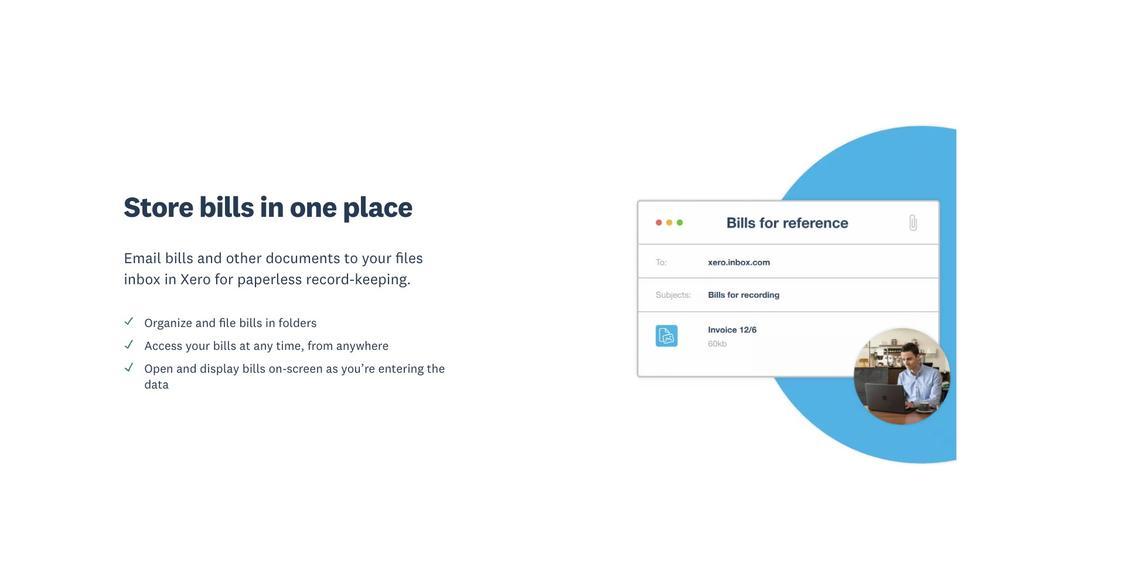 Task type: locate. For each thing, give the bounding box(es) containing it.
data
[[144, 376, 169, 392]]

bills
[[199, 189, 254, 224], [165, 249, 194, 267], [239, 315, 262, 331], [213, 338, 236, 353], [242, 360, 266, 376]]

you're
[[341, 360, 375, 376]]

1 vertical spatial included image
[[124, 362, 134, 373]]

1 included image from the top
[[124, 339, 134, 350]]

2 included image from the top
[[124, 362, 134, 373]]

included image down included image
[[124, 339, 134, 350]]

any
[[254, 338, 273, 353]]

and right open
[[176, 360, 197, 376]]

your up display
[[186, 338, 210, 353]]

included image
[[124, 316, 134, 327]]

store
[[124, 189, 193, 224]]

bills left on-
[[242, 360, 266, 376]]

1 vertical spatial in
[[164, 270, 177, 288]]

and inside "open and display bills on-screen as you're entering the data"
[[176, 360, 197, 376]]

and up xero
[[197, 249, 222, 267]]

0 horizontal spatial your
[[186, 338, 210, 353]]

email bills and other documents to your files inbox in xero for paperless record-keeping.
[[124, 249, 423, 288]]

in left one
[[260, 189, 284, 224]]

on-
[[269, 360, 287, 376]]

included image for open and display bills on-screen as you're entering the data
[[124, 362, 134, 373]]

record-
[[306, 270, 355, 288]]

store bills in one place
[[124, 189, 413, 224]]

in
[[260, 189, 284, 224], [164, 270, 177, 288], [266, 315, 276, 331]]

in left xero
[[164, 270, 177, 288]]

organize
[[144, 315, 192, 331]]

your up keeping.
[[362, 249, 392, 267]]

inbox
[[124, 270, 161, 288]]

1 vertical spatial and
[[196, 315, 216, 331]]

in up the access your bills at any time, from anywhere at the bottom
[[266, 315, 276, 331]]

one
[[290, 189, 337, 224]]

and left file
[[196, 315, 216, 331]]

0 vertical spatial and
[[197, 249, 222, 267]]

entering
[[379, 360, 424, 376]]

0 vertical spatial your
[[362, 249, 392, 267]]

anywhere
[[336, 338, 389, 353]]

keeping.
[[355, 270, 411, 288]]

at
[[240, 338, 251, 353]]

from
[[308, 338, 333, 353]]

bills up xero
[[165, 249, 194, 267]]

and
[[197, 249, 222, 267], [196, 315, 216, 331], [176, 360, 197, 376]]

included image
[[124, 339, 134, 350], [124, 362, 134, 373]]

your inside email bills and other documents to your files inbox in xero for paperless record-keeping.
[[362, 249, 392, 267]]

your
[[362, 249, 392, 267], [186, 338, 210, 353]]

0 vertical spatial included image
[[124, 339, 134, 350]]

2 vertical spatial and
[[176, 360, 197, 376]]

included image left open
[[124, 362, 134, 373]]

1 horizontal spatial your
[[362, 249, 392, 267]]

access your bills at any time, from anywhere
[[144, 338, 389, 353]]

and inside email bills and other documents to your files inbox in xero for paperless record-keeping.
[[197, 249, 222, 267]]

paperless
[[237, 270, 302, 288]]

bills up other in the left top of the page
[[199, 189, 254, 224]]



Task type: vqa. For each thing, say whether or not it's contained in the screenshot.
on-
yes



Task type: describe. For each thing, give the bounding box(es) containing it.
organize and file bills in folders
[[144, 315, 317, 331]]

place
[[343, 189, 413, 224]]

folders
[[279, 315, 317, 331]]

access
[[144, 338, 183, 353]]

display
[[200, 360, 239, 376]]

in inside email bills and other documents to your files inbox in xero for paperless record-keeping.
[[164, 270, 177, 288]]

screen
[[287, 360, 323, 376]]

bills inside "open and display bills on-screen as you're entering the data"
[[242, 360, 266, 376]]

to
[[344, 249, 358, 267]]

as
[[326, 360, 338, 376]]

other
[[226, 249, 262, 267]]

and for file
[[196, 315, 216, 331]]

time,
[[276, 338, 305, 353]]

2 vertical spatial in
[[266, 315, 276, 331]]

bills right file
[[239, 315, 262, 331]]

files
[[396, 249, 423, 267]]

bills left at
[[213, 338, 236, 353]]

documents
[[266, 249, 341, 267]]

for
[[215, 270, 234, 288]]

the
[[427, 360, 445, 376]]

included image for access your bills at any time, from anywhere
[[124, 339, 134, 350]]

email
[[124, 249, 161, 267]]

0 vertical spatial in
[[260, 189, 284, 224]]

and for display
[[176, 360, 197, 376]]

1 vertical spatial your
[[186, 338, 210, 353]]

open
[[144, 360, 173, 376]]

open and display bills on-screen as you're entering the data
[[144, 360, 445, 392]]

file
[[219, 315, 236, 331]]

a bill that's been emailed to the business's xero inbox is stored in the files library. image
[[574, 112, 1002, 477]]

xero
[[181, 270, 211, 288]]

bills inside email bills and other documents to your files inbox in xero for paperless record-keeping.
[[165, 249, 194, 267]]



